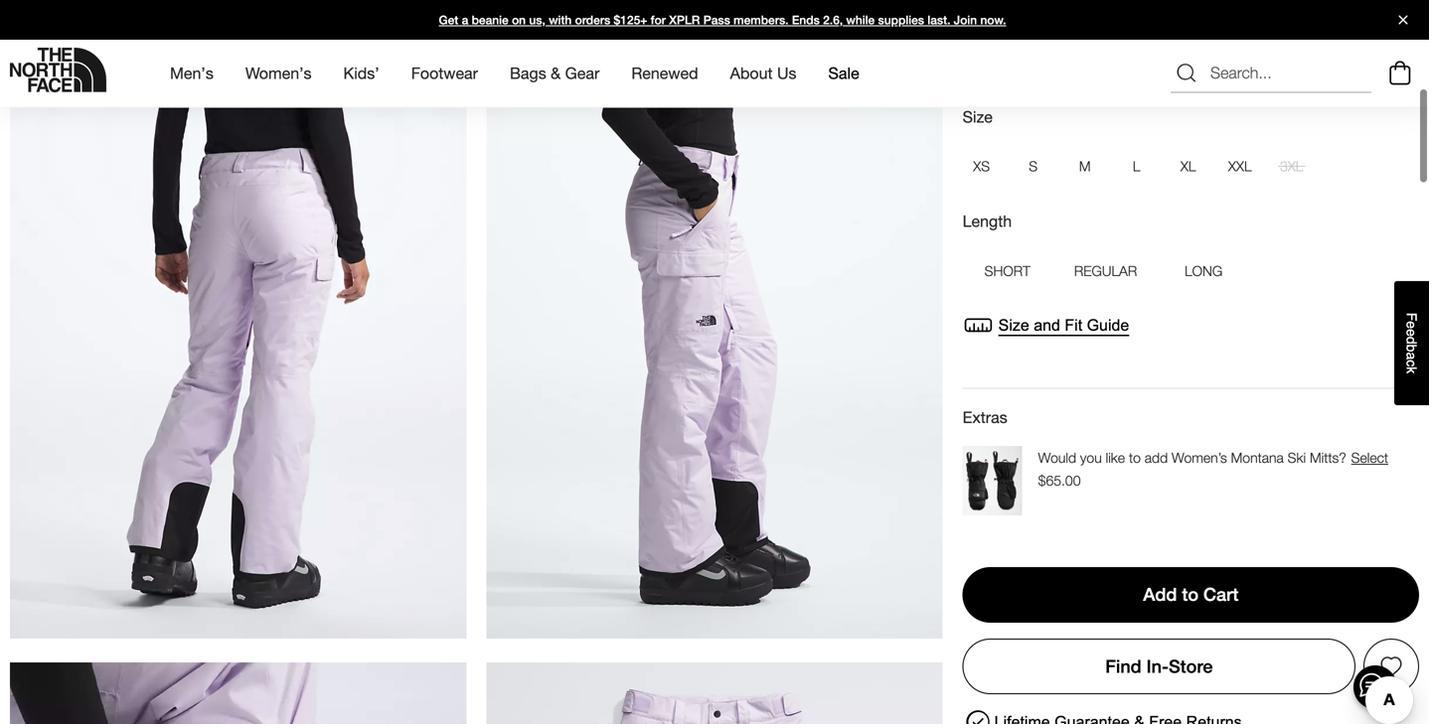 Task type: locate. For each thing, give the bounding box(es) containing it.
bags & gear link
[[510, 46, 600, 100]]

e up b
[[1405, 329, 1421, 337]]

supplies
[[879, 13, 925, 27]]

1 horizontal spatial size
[[999, 317, 1030, 334]]

list box containing short
[[963, 249, 1249, 294]]

renewed
[[632, 64, 699, 83]]

2 list box from the top
[[963, 249, 1249, 294]]

e
[[1405, 322, 1421, 329], [1405, 329, 1421, 337]]

1 list box from the top
[[963, 148, 1420, 186]]

size for size
[[963, 107, 993, 126]]

f
[[1405, 313, 1421, 322]]

pass
[[704, 13, 731, 27]]

2.6,
[[824, 13, 843, 27]]

list box
[[963, 148, 1420, 186], [963, 249, 1249, 294]]

e up d
[[1405, 322, 1421, 329]]

cart
[[1204, 585, 1239, 606]]

xl
[[1181, 158, 1197, 175]]

on
[[512, 13, 526, 27]]

would
[[1039, 450, 1077, 467]]

in-
[[1147, 657, 1169, 678]]

orders
[[575, 13, 611, 27]]

footwear link
[[411, 46, 478, 100]]

select button
[[1351, 447, 1390, 471]]

xxl button
[[1222, 148, 1260, 186]]

long
[[1186, 263, 1223, 279]]

add
[[1145, 450, 1169, 467]]

a up k
[[1405, 353, 1421, 360]]

list box containing xs
[[963, 148, 1420, 186]]

last.
[[928, 13, 951, 27]]

to right like
[[1130, 450, 1141, 467]]

men's
[[170, 64, 214, 83]]

xs
[[974, 158, 991, 175]]

guide
[[1088, 317, 1130, 334]]

Search search field
[[1171, 53, 1372, 93]]

get a beanie on us, with orders $125+ for xplr pass members. ends 2.6, while supplies last. join now.
[[439, 13, 1007, 27]]

xl button
[[1170, 148, 1208, 186]]

0 vertical spatial to
[[1130, 450, 1141, 467]]

1 vertical spatial size
[[999, 317, 1030, 334]]

1 vertical spatial a
[[1405, 353, 1421, 360]]

kids'
[[344, 64, 380, 83]]

0 vertical spatial list box
[[963, 148, 1420, 186]]

add
[[1144, 585, 1178, 606]]

bags & gear
[[510, 64, 600, 83]]

0 horizontal spatial to
[[1130, 450, 1141, 467]]

a right get
[[462, 13, 469, 27]]

beanie
[[472, 13, 509, 27]]

to
[[1130, 450, 1141, 467], [1183, 585, 1199, 606]]

a
[[462, 13, 469, 27], [1405, 353, 1421, 360]]

regular
[[1075, 263, 1138, 279]]

1 e from the top
[[1405, 322, 1421, 329]]

about us
[[730, 64, 797, 83]]

0 vertical spatial size
[[963, 107, 993, 126]]

size and fit guide button
[[963, 310, 1130, 342]]

now.
[[981, 13, 1007, 27]]

size
[[963, 107, 993, 126], [999, 317, 1030, 334]]

women's
[[1172, 450, 1228, 467]]

a inside button
[[1405, 353, 1421, 360]]

like
[[1106, 450, 1126, 467]]

s button
[[1015, 148, 1053, 186]]

1 vertical spatial to
[[1183, 585, 1199, 606]]

0 horizontal spatial a
[[462, 13, 469, 27]]

would you like to add women's montana ski mitts? select $65.00
[[1039, 450, 1389, 489]]

1 horizontal spatial to
[[1183, 585, 1199, 606]]

women's link
[[245, 46, 312, 100]]

1 horizontal spatial a
[[1405, 353, 1421, 360]]

size inside button
[[999, 317, 1030, 334]]

list box for size
[[963, 148, 1420, 186]]

regular button
[[1053, 249, 1160, 294]]

to right add
[[1183, 585, 1199, 606]]

size left 'and'
[[999, 317, 1030, 334]]

c
[[1405, 360, 1421, 367]]

0 horizontal spatial size
[[963, 107, 993, 126]]

find in-store
[[1106, 657, 1214, 678]]

1 vertical spatial list box
[[963, 249, 1249, 294]]

size up xs
[[963, 107, 993, 126]]

get
[[439, 13, 459, 27]]

montana
[[1232, 450, 1285, 467]]

xs button
[[963, 148, 1001, 186]]

members.
[[734, 13, 789, 27]]

b
[[1405, 345, 1421, 353]]

ski
[[1288, 450, 1307, 467]]

xxl
[[1229, 158, 1252, 175]]

about
[[730, 64, 773, 83]]

for
[[651, 13, 666, 27]]

size and fit guide
[[999, 317, 1130, 334]]

3xl
[[1281, 158, 1304, 175]]

m button
[[1067, 148, 1104, 186]]



Task type: vqa. For each thing, say whether or not it's contained in the screenshot.
$109.00 dropdown button
no



Task type: describe. For each thing, give the bounding box(es) containing it.
xplr
[[669, 13, 700, 27]]

the north face home page image
[[10, 48, 106, 92]]

while
[[847, 13, 875, 27]]

open full screen image
[[441, 58, 457, 74]]

find in-store button
[[963, 639, 1356, 695]]

search all image
[[1175, 61, 1199, 85]]

s
[[1029, 158, 1038, 175]]

k
[[1405, 367, 1421, 374]]

length
[[963, 212, 1013, 231]]

women's
[[245, 64, 312, 83]]

ends
[[792, 13, 820, 27]]

d
[[1405, 337, 1421, 345]]

women's montana ski mitts image
[[963, 447, 1023, 516]]

join
[[954, 13, 978, 27]]

and
[[1034, 317, 1061, 334]]

add to cart
[[1144, 585, 1239, 606]]

you
[[1081, 450, 1103, 467]]

men's link
[[170, 46, 214, 100]]

extras
[[963, 408, 1008, 427]]

&
[[551, 64, 561, 83]]

short button
[[963, 249, 1053, 294]]

gear
[[565, 64, 600, 83]]

get a beanie on us, with orders $125+ for xplr pass members. ends 2.6, while supplies last. join now. link
[[0, 0, 1430, 40]]

size for size and fit guide
[[999, 317, 1030, 334]]

view cart image
[[1385, 58, 1417, 88]]

select
[[1352, 450, 1389, 467]]

store
[[1169, 657, 1214, 678]]

sale link
[[829, 46, 860, 100]]

2 e from the top
[[1405, 329, 1421, 337]]

fit
[[1065, 317, 1083, 334]]

us,
[[529, 13, 546, 27]]

f e e d b a c k button
[[1395, 281, 1430, 406]]

long button
[[1160, 249, 1249, 294]]

3xl button
[[1274, 148, 1311, 186]]

$65.00
[[1039, 473, 1081, 489]]

0 vertical spatial a
[[462, 13, 469, 27]]

kids' link
[[344, 46, 380, 100]]

about us link
[[730, 46, 797, 100]]

with
[[549, 13, 572, 27]]

us
[[778, 64, 797, 83]]

m
[[1080, 158, 1091, 175]]

l button
[[1118, 148, 1156, 186]]

footwear
[[411, 64, 478, 83]]

list box for length
[[963, 249, 1249, 294]]

bags
[[510, 64, 547, 83]]

l
[[1134, 158, 1141, 175]]

to inside would you like to add women's montana ski mitts? select $65.00
[[1130, 450, 1141, 467]]

renewed link
[[632, 46, 699, 100]]

short
[[985, 263, 1031, 279]]

to inside "button"
[[1183, 585, 1199, 606]]

sale
[[829, 64, 860, 83]]

f e e d b a c k
[[1405, 313, 1421, 374]]

$125+
[[614, 13, 648, 27]]

add to cart button
[[963, 568, 1420, 624]]

close image
[[1391, 15, 1417, 24]]

find
[[1106, 657, 1142, 678]]

mitts?
[[1311, 450, 1347, 467]]



